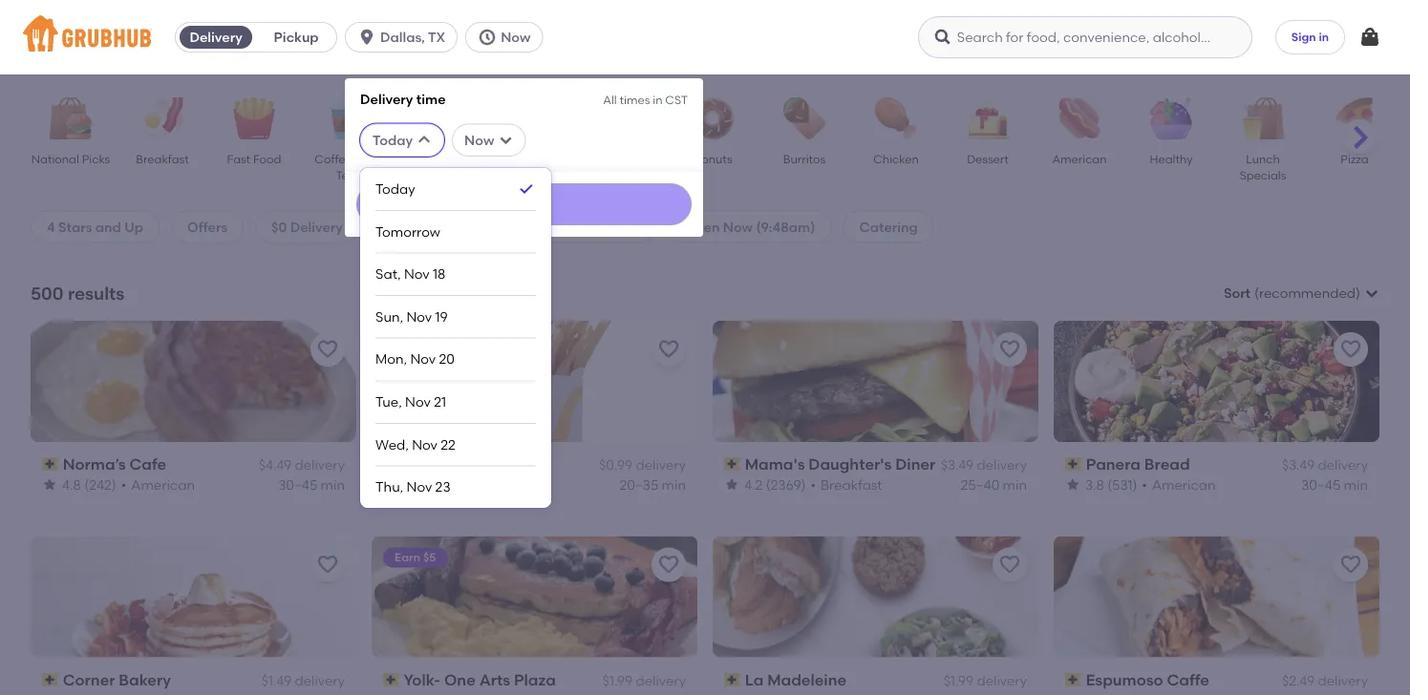 Task type: vqa. For each thing, say whether or not it's contained in the screenshot.
1 within the button
no



Task type: locate. For each thing, give the bounding box(es) containing it.
$3.49 for panera bread
[[1282, 457, 1315, 474]]

1 horizontal spatial $1.99
[[944, 673, 974, 690]]

pickup button
[[256, 22, 337, 53]]

• right (2369)
[[811, 477, 816, 493]]

save this restaurant image
[[316, 338, 339, 361], [316, 554, 339, 577], [658, 554, 680, 577], [999, 554, 1022, 577]]

now right tx
[[501, 29, 531, 45]]

4 min from the left
[[1344, 477, 1369, 493]]

national picks
[[31, 152, 110, 166]]

subscription pass image down wed,
[[383, 458, 400, 471]]

save this restaurant image left earn
[[316, 554, 339, 577]]

1 $3.49 delivery from the left
[[941, 457, 1027, 474]]

open now (9:48am)
[[684, 219, 816, 235]]

save this restaurant image for corner bakery
[[316, 554, 339, 577]]

nov left 23 on the bottom
[[407, 479, 432, 495]]

• american for norma's cafe
[[121, 477, 195, 493]]

list box containing today
[[376, 168, 536, 508]]

coffee and tea image
[[313, 97, 379, 140]]

3 • from the left
[[1142, 477, 1148, 493]]

save this restaurant button for mama's daughter's diner
[[993, 332, 1027, 367]]

pizza image
[[1322, 97, 1389, 140]]

subscription pass image left corner
[[42, 674, 59, 687]]

1 • from the left
[[121, 477, 126, 493]]

20
[[439, 351, 455, 368]]

0 vertical spatial and
[[355, 152, 377, 166]]

in right sign
[[1319, 30, 1329, 44]]

1 horizontal spatial in
[[1319, 30, 1329, 44]]

main navigation navigation
[[0, 0, 1411, 696]]

3 min from the left
[[1003, 477, 1027, 493]]

1 horizontal spatial • american
[[1142, 477, 1216, 493]]

30–45
[[278, 477, 318, 493], [1302, 477, 1341, 493]]

caffe
[[1167, 671, 1210, 690]]

• american down cafe
[[121, 477, 195, 493]]

breakfast down breakfast image at the top of page
[[136, 152, 189, 166]]

500
[[31, 283, 64, 304]]

30–45 min for norma's cafe
[[278, 477, 345, 493]]

1 30–45 from the left
[[278, 477, 318, 493]]

offers
[[187, 219, 228, 235]]

one
[[445, 671, 476, 690]]

• down panera bread
[[1142, 477, 1148, 493]]

star icon image
[[42, 477, 57, 493], [383, 477, 399, 493], [724, 477, 740, 493], [1066, 477, 1081, 493], [42, 693, 57, 696], [383, 693, 399, 696], [724, 693, 740, 696], [1066, 693, 1081, 696]]

$0 delivery
[[272, 219, 343, 235]]

american down cafe
[[131, 477, 195, 493]]

save this restaurant image for la madeleine
[[999, 554, 1022, 577]]

nov left 18
[[404, 266, 430, 282]]

1 horizontal spatial 30–45
[[1302, 477, 1341, 493]]

mama's
[[745, 455, 805, 474]]

donuts
[[693, 152, 733, 166]]

0 horizontal spatial 30–45
[[278, 477, 318, 493]]

1 • american from the left
[[121, 477, 195, 493]]

$1.99 delivery for yolk- one arts plaza
[[603, 673, 686, 690]]

breakfast down daughter's
[[821, 477, 883, 493]]

subscription pass image
[[383, 458, 400, 471], [724, 458, 741, 471], [383, 674, 400, 687], [1066, 674, 1083, 687]]

and up the tea
[[355, 152, 377, 166]]

delivery left pickup button
[[190, 29, 243, 45]]

save this restaurant button
[[311, 332, 345, 367], [652, 332, 686, 367], [993, 332, 1027, 367], [1334, 332, 1369, 367], [311, 548, 345, 583], [652, 548, 686, 583], [993, 548, 1027, 583], [1334, 548, 1369, 583]]

save this restaurant button for panera bread
[[1334, 332, 1369, 367]]

healthy
[[1150, 152, 1193, 166]]

nov for sat,
[[404, 266, 430, 282]]

1 horizontal spatial •
[[811, 477, 816, 493]]

0 horizontal spatial and
[[95, 219, 121, 235]]

4.2 (2369)
[[745, 477, 806, 493]]

•
[[121, 477, 126, 493], [811, 477, 816, 493], [1142, 477, 1148, 493]]

delivery for la madeleine
[[977, 673, 1027, 690]]

2 horizontal spatial now
[[723, 219, 753, 235]]

all
[[603, 93, 617, 107]]

0 horizontal spatial delivery
[[190, 29, 243, 45]]

save this restaurant image left "mon,"
[[316, 338, 339, 361]]

subscription pass image for mcdonald's
[[383, 458, 400, 471]]

2 $1.99 from the left
[[944, 673, 974, 690]]

• down norma's cafe
[[121, 477, 126, 493]]

pizza
[[1341, 152, 1369, 166]]

now button
[[466, 22, 551, 53]]

0 horizontal spatial 30–45 min
[[278, 477, 345, 493]]

(156)
[[425, 477, 455, 493]]

nov for wed,
[[412, 437, 438, 453]]

delivery for mama's daughter's diner
[[977, 457, 1027, 474]]

subscription pass image
[[42, 458, 59, 471], [1066, 458, 1083, 471], [42, 674, 59, 687], [724, 674, 741, 687]]

stars
[[58, 219, 92, 235]]

0 horizontal spatial • american
[[121, 477, 195, 493]]

dallas, tx
[[380, 29, 446, 45]]

subscription pass image left yolk-
[[383, 674, 400, 687]]

0 vertical spatial delivery
[[190, 29, 243, 45]]

tomorrow
[[376, 224, 441, 240]]

delivery
[[295, 457, 345, 474], [636, 457, 686, 474], [977, 457, 1027, 474], [1318, 457, 1369, 474], [295, 673, 345, 690], [636, 673, 686, 690], [977, 673, 1027, 690], [1318, 673, 1369, 690]]

min for panera
[[1344, 477, 1369, 493]]

norma's
[[63, 455, 126, 474]]

subscription pass image left norma's
[[42, 458, 59, 471]]

(2369)
[[766, 477, 806, 493]]

(242)
[[84, 477, 116, 493]]

delivery for delivery time
[[360, 91, 413, 107]]

nov
[[404, 266, 430, 282], [407, 309, 432, 325], [410, 351, 436, 368], [405, 394, 431, 410], [412, 437, 438, 453], [407, 479, 432, 495]]

minutes
[[407, 219, 458, 235]]

earn
[[395, 551, 421, 565]]

sign
[[1292, 30, 1317, 44]]

• american down bread
[[1142, 477, 1216, 493]]

20–35
[[620, 477, 659, 493]]

less
[[478, 219, 507, 235]]

yolk- one arts plaza
[[404, 671, 556, 690]]

0 horizontal spatial now
[[465, 132, 494, 148]]

save this restaurant button for corner bakery
[[311, 548, 345, 583]]

burritos image
[[771, 97, 838, 140]]

0 horizontal spatial $1.99 delivery
[[603, 673, 686, 690]]

delivery left time
[[360, 91, 413, 107]]

healthy image
[[1138, 97, 1205, 140]]

4
[[47, 219, 55, 235]]

burritos
[[784, 152, 826, 166]]

$3.49
[[941, 457, 974, 474], [1282, 457, 1315, 474]]

2 $3.49 from the left
[[1282, 457, 1315, 474]]

0 horizontal spatial •
[[121, 477, 126, 493]]

2 horizontal spatial delivery
[[360, 91, 413, 107]]

save this restaurant image down 25–40 min
[[999, 554, 1022, 577]]

1 horizontal spatial 30–45 min
[[1302, 477, 1369, 493]]

1 horizontal spatial $1.99 delivery
[[944, 673, 1027, 690]]

2 horizontal spatial american
[[1152, 477, 1216, 493]]

food
[[253, 152, 281, 166]]

23
[[435, 479, 451, 495]]

$1.49 delivery
[[262, 673, 345, 690]]

• for bread
[[1142, 477, 1148, 493]]

1 vertical spatial today
[[376, 181, 415, 197]]

1 30–45 min from the left
[[278, 477, 345, 493]]

18
[[433, 266, 446, 282]]

dallas, tx button
[[345, 22, 466, 53]]

subscription pass image left the mama's
[[724, 458, 741, 471]]

1 vertical spatial in
[[653, 93, 663, 107]]

0 horizontal spatial american
[[131, 477, 195, 493]]

$2.49
[[1283, 673, 1315, 690]]

2 horizontal spatial •
[[1142, 477, 1148, 493]]

save this restaurant image for panera bread
[[1340, 338, 1363, 361]]

2 $3.49 delivery from the left
[[1282, 457, 1369, 474]]

subscription pass image left la
[[724, 674, 741, 687]]

wed,
[[376, 437, 409, 453]]

1 vertical spatial breakfast
[[821, 477, 883, 493]]

sign in button
[[1276, 20, 1346, 54]]

now inside button
[[501, 29, 531, 45]]

2 30–45 from the left
[[1302, 477, 1341, 493]]

save this restaurant image for mcdonald's
[[658, 338, 680, 361]]

0 vertical spatial in
[[1319, 30, 1329, 44]]

mcdonald's
[[404, 455, 493, 474]]

0 horizontal spatial $1.99
[[603, 673, 633, 690]]

today
[[373, 132, 413, 148], [376, 181, 415, 197]]

picks
[[82, 152, 110, 166]]

chicken image
[[863, 97, 930, 140]]

2 $1.99 delivery from the left
[[944, 673, 1027, 690]]

$1.99 for yolk- one arts plaza
[[603, 673, 633, 690]]

2 vertical spatial delivery
[[290, 219, 343, 235]]

and left up
[[95, 219, 121, 235]]

2 30–45 min from the left
[[1302, 477, 1369, 493]]

1 $1.99 from the left
[[603, 673, 633, 690]]

2 • from the left
[[811, 477, 816, 493]]

hamburgers image
[[588, 97, 655, 140]]

in left the cst
[[653, 93, 663, 107]]

nov left 22
[[412, 437, 438, 453]]

nov left 19
[[407, 309, 432, 325]]

30–45 min
[[278, 477, 345, 493], [1302, 477, 1369, 493]]

30
[[387, 219, 403, 235]]

today up 30
[[376, 181, 415, 197]]

0 horizontal spatial $3.49
[[941, 457, 974, 474]]

1 horizontal spatial american
[[1053, 152, 1107, 166]]

delivery inside delivery button
[[190, 29, 243, 45]]

american down american 'image'
[[1053, 152, 1107, 166]]

list box
[[376, 168, 536, 508]]

all times in cst
[[603, 93, 688, 107]]

subscription pass image left panera
[[1066, 458, 1083, 471]]

1 horizontal spatial $3.49 delivery
[[1282, 457, 1369, 474]]

$4.49 delivery
[[259, 457, 345, 474]]

now left tacos image
[[465, 132, 494, 148]]

dallas,
[[380, 29, 425, 45]]

(9:48am)
[[756, 219, 816, 235]]

delivery right $0
[[290, 219, 343, 235]]

american down bread
[[1152, 477, 1216, 493]]

1 vertical spatial now
[[465, 132, 494, 148]]

30–45 min for panera bread
[[1302, 477, 1369, 493]]

2 • american from the left
[[1142, 477, 1216, 493]]

1 min from the left
[[321, 477, 345, 493]]

30–45 for norma's cafe
[[278, 477, 318, 493]]

1 vertical spatial delivery
[[360, 91, 413, 107]]

delivery for panera bread
[[1318, 457, 1369, 474]]

1 horizontal spatial now
[[501, 29, 531, 45]]

today down delivery time
[[373, 132, 413, 148]]

1 horizontal spatial $3.49
[[1282, 457, 1315, 474]]

now
[[501, 29, 531, 45], [465, 132, 494, 148], [723, 219, 753, 235]]

0 vertical spatial now
[[501, 29, 531, 45]]

$3.49 delivery for panera bread
[[1282, 457, 1369, 474]]

save this restaurant button for espumoso caffe
[[1334, 548, 1369, 583]]

nov left 20
[[410, 351, 436, 368]]

svg image
[[1359, 26, 1382, 49], [478, 28, 497, 47], [934, 28, 953, 47], [417, 133, 432, 148], [498, 133, 514, 148]]

delivery for norma's cafe
[[295, 457, 345, 474]]

0 horizontal spatial $3.49 delivery
[[941, 457, 1027, 474]]

nov left 21
[[405, 394, 431, 410]]

1 horizontal spatial and
[[355, 152, 377, 166]]

1 $3.49 from the left
[[941, 457, 974, 474]]

subscription pass image left espumoso
[[1066, 674, 1083, 687]]

now right open in the top of the page
[[723, 219, 753, 235]]

espumoso
[[1086, 671, 1164, 690]]

1 $1.99 delivery from the left
[[603, 673, 686, 690]]

0 vertical spatial breakfast
[[136, 152, 189, 166]]

1 horizontal spatial breakfast
[[821, 477, 883, 493]]

mon, nov 20
[[376, 351, 455, 368]]

500 results
[[31, 283, 125, 304]]

22
[[441, 437, 456, 453]]

pickup
[[274, 29, 319, 45]]

$1.99 delivery
[[603, 673, 686, 690], [944, 673, 1027, 690]]

$1.99
[[603, 673, 633, 690], [944, 673, 974, 690]]

subscription pass image for yolk- one arts plaza
[[383, 674, 400, 687]]

save this restaurant image
[[658, 338, 680, 361], [999, 338, 1022, 361], [1340, 338, 1363, 361], [1340, 554, 1363, 577]]

thu,
[[376, 479, 404, 495]]

delivery for mcdonald's
[[636, 457, 686, 474]]



Task type: describe. For each thing, give the bounding box(es) containing it.
times
[[620, 93, 650, 107]]

$3.49 delivery for mama's daughter's diner
[[941, 457, 1027, 474]]

save this restaurant image for norma's cafe
[[316, 338, 339, 361]]

30–45 for panera bread
[[1302, 477, 1341, 493]]

$0
[[272, 219, 287, 235]]

mon,
[[376, 351, 407, 368]]

$1.99 delivery for la madeleine
[[944, 673, 1027, 690]]

lunch specials image
[[1230, 97, 1297, 140]]

$5
[[423, 551, 436, 565]]

open
[[684, 219, 720, 235]]

3.9
[[403, 477, 422, 493]]

2 vertical spatial now
[[723, 219, 753, 235]]

plaza
[[514, 671, 556, 690]]

subscription pass image for panera bread
[[1066, 458, 1083, 471]]

panera
[[1086, 455, 1141, 474]]

(531)
[[1108, 477, 1138, 493]]

subscription pass image for espumoso caffe
[[1066, 674, 1083, 687]]

today inside option
[[376, 181, 415, 197]]

panera bread
[[1086, 455, 1190, 474]]

delivery for yolk- one arts plaza
[[636, 673, 686, 690]]

coffee
[[315, 152, 352, 166]]

$3.49 for mama's daughter's diner
[[941, 457, 974, 474]]

$1.99 for la madeleine
[[944, 673, 974, 690]]

espumoso caffe
[[1086, 671, 1210, 690]]

earn $5
[[395, 551, 436, 565]]

nov for mon,
[[410, 351, 436, 368]]

fast food image
[[221, 97, 288, 140]]

30 minutes or less
[[387, 219, 507, 235]]

sat, nov 18
[[376, 266, 446, 282]]

chicken
[[874, 152, 919, 166]]

• breakfast
[[811, 477, 883, 493]]

grubhub plus flag logo image
[[551, 219, 570, 235]]

save this restaurant button for mcdonald's
[[652, 332, 686, 367]]

list box inside main navigation navigation
[[376, 168, 536, 508]]

0 horizontal spatial breakfast
[[136, 152, 189, 166]]

cst
[[666, 93, 688, 107]]

nov for tue,
[[405, 394, 431, 410]]

wed, nov 22
[[376, 437, 456, 453]]

20–35 min
[[620, 477, 686, 493]]

$4.49
[[259, 457, 292, 474]]

25–40
[[961, 477, 1000, 493]]

21
[[434, 394, 446, 410]]

today option
[[376, 168, 536, 211]]

sun,
[[376, 309, 403, 325]]

in inside button
[[1319, 30, 1329, 44]]

4 stars and up
[[47, 219, 143, 235]]

min for mama's
[[1003, 477, 1027, 493]]

update button
[[357, 183, 692, 225]]

fast food
[[227, 152, 281, 166]]

delivery for espumoso caffe
[[1318, 673, 1369, 690]]

american image
[[1047, 97, 1113, 140]]

nov for sun,
[[407, 309, 432, 325]]

yolk-
[[404, 671, 441, 690]]

save this restaurant button for norma's cafe
[[311, 332, 345, 367]]

• for daughter's
[[811, 477, 816, 493]]

1 vertical spatial and
[[95, 219, 121, 235]]

$1.49
[[262, 673, 292, 690]]

• american for panera bread
[[1142, 477, 1216, 493]]

4.8 (242)
[[62, 477, 116, 493]]

tx
[[428, 29, 446, 45]]

subscription pass image for corner bakery
[[42, 674, 59, 687]]

tea
[[336, 169, 356, 182]]

svg image inside now button
[[478, 28, 497, 47]]

breakfast image
[[129, 97, 196, 140]]

subscription pass image for norma's cafe
[[42, 458, 59, 471]]

national picks image
[[37, 97, 104, 140]]

sun, nov 19
[[376, 309, 448, 325]]

lunch specials
[[1240, 152, 1287, 182]]

3.8
[[1086, 477, 1105, 493]]

tue,
[[376, 394, 402, 410]]

american for panera bread
[[1152, 477, 1216, 493]]

daughter's
[[809, 455, 892, 474]]

min for norma's
[[321, 477, 345, 493]]

dessert
[[967, 152, 1009, 166]]

diner
[[896, 455, 936, 474]]

svg image
[[358, 28, 377, 47]]

$2.49 delivery
[[1283, 673, 1369, 690]]

grubhub+
[[574, 219, 640, 235]]

delivery for corner bakery
[[295, 673, 345, 690]]

save this restaurant image down 20–35 min
[[658, 554, 680, 577]]

tue, nov 21
[[376, 394, 446, 410]]

la madeleine
[[745, 671, 847, 690]]

25–40 min
[[961, 477, 1027, 493]]

4.2
[[745, 477, 763, 493]]

corner bakery
[[63, 671, 171, 690]]

check icon image
[[517, 180, 536, 199]]

specials
[[1240, 169, 1287, 182]]

hamburgers
[[586, 152, 656, 166]]

1 horizontal spatial delivery
[[290, 219, 343, 235]]

save this restaurant image for mama's daughter's diner
[[999, 338, 1022, 361]]

tacos
[[513, 152, 546, 166]]

save this restaurant image for espumoso caffe
[[1340, 554, 1363, 577]]

arts
[[480, 671, 511, 690]]

national
[[31, 152, 79, 166]]

subscription pass image for la madeleine
[[724, 674, 741, 687]]

nov for thu,
[[407, 479, 432, 495]]

4.8
[[62, 477, 81, 493]]

and inside coffee and tea
[[355, 152, 377, 166]]

delivery for delivery
[[190, 29, 243, 45]]

donuts image
[[680, 97, 746, 140]]

• for cafe
[[121, 477, 126, 493]]

corner
[[63, 671, 115, 690]]

0 horizontal spatial in
[[653, 93, 663, 107]]

3.8 (531)
[[1086, 477, 1138, 493]]

mexican image
[[404, 97, 471, 140]]

3.9 (156)
[[403, 477, 455, 493]]

fast
[[227, 152, 251, 166]]

$0.99 delivery
[[599, 457, 686, 474]]

catering
[[860, 219, 918, 235]]

madeleine
[[768, 671, 847, 690]]

2 min from the left
[[662, 477, 686, 493]]

lunch
[[1246, 152, 1280, 166]]

save this restaurant button for la madeleine
[[993, 548, 1027, 583]]

sat,
[[376, 266, 401, 282]]

19
[[435, 309, 448, 325]]

mama's daughter's diner
[[745, 455, 936, 474]]

sign in
[[1292, 30, 1329, 44]]

la
[[745, 671, 764, 690]]

american for norma's cafe
[[131, 477, 195, 493]]

update
[[503, 197, 546, 211]]

tacos image
[[496, 97, 563, 140]]

0 vertical spatial today
[[373, 132, 413, 148]]

dessert image
[[955, 97, 1022, 140]]

subscription pass image for mama's daughter's diner
[[724, 458, 741, 471]]

delivery time
[[360, 91, 446, 107]]

$0.99
[[599, 457, 633, 474]]

norma's cafe
[[63, 455, 166, 474]]

bread
[[1145, 455, 1190, 474]]



